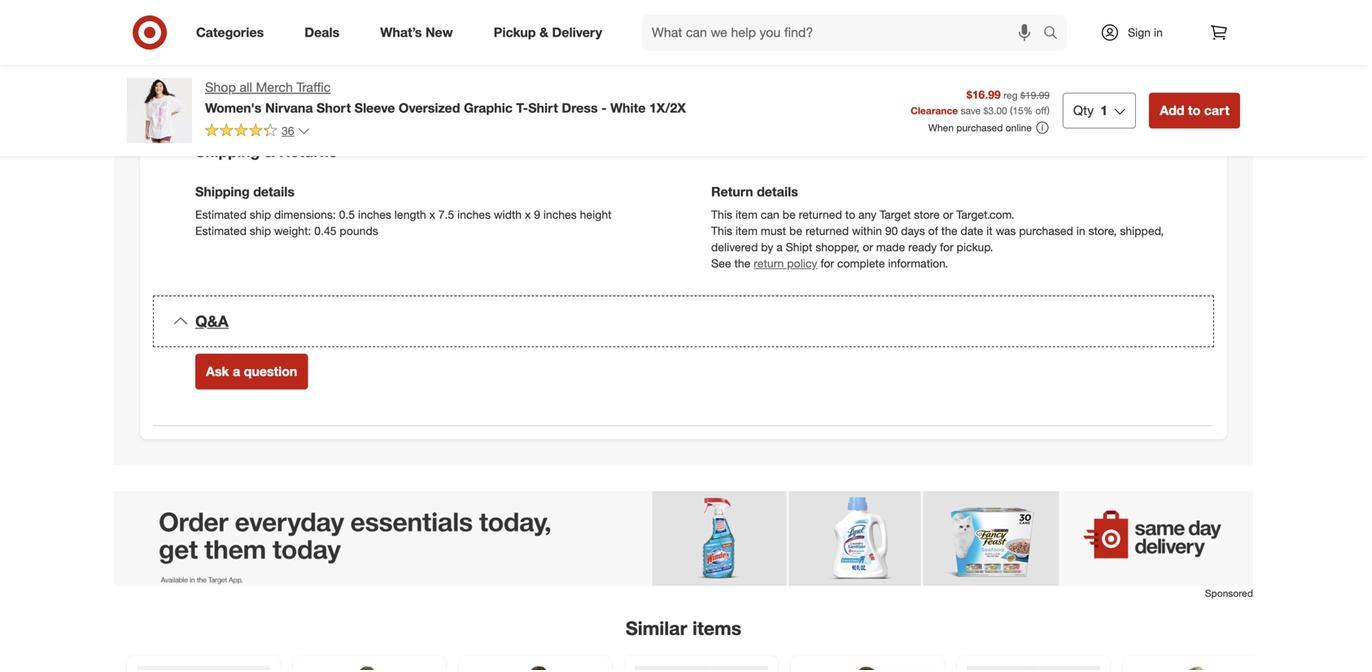 Task type: vqa. For each thing, say whether or not it's contained in the screenshot.
question
yes



Task type: locate. For each thing, give the bounding box(es) containing it.
item left can at the right top of page
[[735, 208, 758, 222]]

0 horizontal spatial x
[[429, 208, 435, 222]]

3 inches from the left
[[543, 208, 577, 222]]

the
[[279, 34, 295, 48], [205, 87, 221, 101], [941, 224, 958, 238], [734, 257, 751, 271]]

ship left the dimensions: at top left
[[250, 208, 271, 222]]

categories link
[[182, 15, 284, 50]]

this down return
[[711, 208, 732, 222]]

about
[[555, 87, 584, 101]]

add to cart
[[1160, 103, 1230, 118]]

0 horizontal spatial a
[[233, 364, 240, 380]]

in
[[1154, 25, 1163, 39], [267, 34, 276, 48], [1077, 224, 1085, 238]]

0 vertical spatial &
[[540, 24, 548, 40]]

graphic
[[464, 100, 513, 116]]

know
[[524, 87, 552, 101]]

2 vertical spatial or
[[863, 240, 873, 254]]

pickup & delivery link
[[480, 15, 623, 50]]

1 horizontal spatial to
[[845, 208, 855, 222]]

inches right 9
[[543, 208, 577, 222]]

& right pickup
[[540, 24, 548, 40]]

or right accurate
[[399, 87, 409, 101]]

pickup.
[[957, 240, 993, 254]]

women's david bowie short sleeve graphic t-shirt dress - gray image
[[635, 667, 768, 671]]

0 vertical spatial be
[[783, 208, 796, 222]]

1 ship from the top
[[250, 208, 271, 222]]

0 horizontal spatial for
[[821, 257, 834, 271]]

see
[[711, 257, 731, 271]]

target.com.
[[956, 208, 1015, 222]]

q&a button
[[153, 296, 1214, 348]]

deals
[[305, 24, 340, 40]]

clearance
[[911, 105, 958, 117]]

shop
[[205, 79, 236, 95]]

3.00
[[988, 105, 1007, 117]]

1 inches from the left
[[358, 208, 391, 222]]

details
[[249, 87, 283, 101], [253, 184, 295, 200], [757, 184, 798, 200]]

item up delivered
[[735, 224, 758, 238]]

image of women's nirvana short sleeve oversized graphic t-shirt dress - white 1x/2x image
[[127, 78, 192, 143]]

estimated down shipping & returns
[[195, 208, 247, 222]]

item right if
[[224, 87, 246, 101]]

the down delivered
[[734, 257, 751, 271]]

a right ask
[[233, 364, 240, 380]]

purchased inside return details this item can be returned to any target store or target.com. this item must be returned within 90 days of the date it was purchased in store, shipped, delivered by a shipt shopper, or made ready for pickup. see the return policy for complete information.
[[1019, 224, 1073, 238]]

in left store,
[[1077, 224, 1085, 238]]

pounds
[[340, 224, 378, 238]]

1 vertical spatial a
[[233, 364, 240, 380]]

or down "within"
[[863, 240, 873, 254]]

ship left the weight:
[[250, 224, 271, 238]]

when purchased online
[[928, 122, 1032, 134]]

deals link
[[291, 15, 360, 50]]

estimated left the weight:
[[195, 224, 247, 238]]

must
[[761, 224, 786, 238]]

details left above
[[249, 87, 283, 101]]

details up can at the right top of page
[[757, 184, 798, 200]]

for down "shopper,"
[[821, 257, 834, 271]]

0 vertical spatial to
[[511, 87, 521, 101]]

& for pickup
[[540, 24, 548, 40]]

1 horizontal spatial x
[[525, 208, 531, 222]]

allegra k women's floral embroidered contrast collar elastic waist dress yellow medium image
[[801, 667, 934, 671]]

qty 1
[[1073, 103, 1108, 118]]

1 vertical spatial estimated
[[195, 224, 247, 238]]

1 horizontal spatial purchased
[[1019, 224, 1073, 238]]

all
[[240, 79, 252, 95]]

7.5
[[438, 208, 454, 222]]

return
[[754, 257, 784, 271]]

2 horizontal spatial to
[[1188, 103, 1201, 118]]

or
[[399, 87, 409, 101], [943, 208, 953, 222], [863, 240, 873, 254]]

1 vertical spatial returned
[[806, 224, 849, 238]]

this
[[711, 208, 732, 222], [711, 224, 732, 238]]

1 vertical spatial ship
[[250, 224, 271, 238]]

qty
[[1073, 103, 1094, 118]]

new
[[425, 24, 453, 40]]

aren't
[[320, 87, 348, 101]]

2 shipping from the top
[[195, 184, 250, 200]]

1 vertical spatial to
[[1188, 103, 1201, 118]]

ready
[[908, 240, 937, 254]]

0 vertical spatial or
[[399, 87, 409, 101]]

above
[[286, 87, 317, 101]]

)
[[1047, 105, 1050, 117]]

sleeve
[[355, 100, 395, 116]]

9
[[534, 208, 540, 222]]

2 vertical spatial item
[[735, 224, 758, 238]]

to left any
[[845, 208, 855, 222]]

store,
[[1089, 224, 1117, 238]]

1 horizontal spatial &
[[540, 24, 548, 40]]

women's
[[205, 100, 262, 116]]

the right if
[[205, 87, 221, 101]]

oversized
[[399, 100, 460, 116]]

1 horizontal spatial for
[[940, 240, 954, 254]]

purchased right was
[[1019, 224, 1073, 238]]

purchased down the $
[[956, 122, 1003, 134]]

women's david bowie short sleeve oversized graphic t-shirt dress - gray 1x/2x image
[[967, 667, 1100, 671]]

shipping inside shipping details estimated ship dimensions: 0.5 inches length x 7.5 inches width x 9 inches height estimated ship weight: 0.45 pounds
[[195, 184, 250, 200]]

1 horizontal spatial a
[[777, 240, 783, 254]]

item
[[224, 87, 246, 101], [735, 208, 758, 222], [735, 224, 758, 238]]

0 vertical spatial estimated
[[195, 208, 247, 222]]

details inside shipping details estimated ship dimensions: 0.5 inches length x 7.5 inches width x 9 inches height estimated ship weight: 0.45 pounds
[[253, 184, 295, 200]]

inches right 7.5
[[457, 208, 491, 222]]

allegra k women's sweetheart neckline straps sleeveless button down denim dresses blue large image
[[1133, 667, 1266, 671]]

details for shipping
[[253, 184, 295, 200]]

inches up pounds
[[358, 208, 391, 222]]

nirvana
[[265, 100, 313, 116]]

1 vertical spatial &
[[264, 142, 275, 161]]

&
[[540, 24, 548, 40], [264, 142, 275, 161]]

0 horizontal spatial inches
[[358, 208, 391, 222]]

what's new link
[[366, 15, 473, 50]]

to
[[511, 87, 521, 101], [1188, 103, 1201, 118], [845, 208, 855, 222]]

be up shipt
[[789, 224, 802, 238]]

t-
[[516, 100, 528, 116]]

allegra k women's casual ruffled sleeve a-line vintage gingham check sundress brown medium image
[[469, 667, 602, 671]]

ask a question button
[[195, 354, 308, 390]]

returned
[[799, 208, 842, 222], [806, 224, 849, 238]]

1 vertical spatial or
[[943, 208, 953, 222]]

in right sign
[[1154, 25, 1163, 39]]

1 vertical spatial item
[[735, 208, 758, 222]]

x left 7.5
[[429, 208, 435, 222]]

women's stonewash denim v-neck mini dress - cupshe-xs-light blue image
[[137, 667, 270, 671]]

0 vertical spatial item
[[224, 87, 246, 101]]

ship
[[250, 208, 271, 222], [250, 224, 271, 238]]

of
[[928, 224, 938, 238]]

imported
[[347, 34, 394, 48]]

to right 'add' at top right
[[1188, 103, 1201, 118]]

information.
[[888, 257, 948, 271]]

0 vertical spatial this
[[711, 208, 732, 222]]

store
[[914, 208, 940, 222]]

it
[[987, 224, 993, 238]]

allegra k women's 3/4 sleeve button front flare mini shirt dress white x-small image
[[303, 667, 436, 671]]

& down 36 link
[[264, 142, 275, 161]]

details inside return details this item can be returned to any target store or target.com. this item must be returned within 90 days of the date it was purchased in store, shipped, delivered by a shipt shopper, or made ready for pickup. see the return policy for complete information.
[[757, 184, 798, 200]]

0 vertical spatial shipping
[[195, 142, 260, 161]]

a right by
[[777, 240, 783, 254]]

0 vertical spatial for
[[940, 240, 954, 254]]

short
[[317, 100, 351, 116]]

if
[[195, 87, 202, 101]]

to right want
[[511, 87, 521, 101]]

2 horizontal spatial or
[[943, 208, 953, 222]]

in right made
[[267, 34, 276, 48]]

1 estimated from the top
[[195, 208, 247, 222]]

want
[[484, 87, 508, 101]]

1 vertical spatial for
[[821, 257, 834, 271]]

shipping down 36 link
[[195, 142, 260, 161]]

0 vertical spatial ship
[[250, 208, 271, 222]]

1 horizontal spatial inches
[[457, 208, 491, 222]]

1 shipping from the top
[[195, 142, 260, 161]]

1 vertical spatial this
[[711, 224, 732, 238]]

details for return
[[757, 184, 798, 200]]

0 horizontal spatial purchased
[[956, 122, 1003, 134]]

(
[[1010, 105, 1013, 117]]

0 vertical spatial returned
[[799, 208, 842, 222]]

0 horizontal spatial &
[[264, 142, 275, 161]]

1 horizontal spatial in
[[1077, 224, 1085, 238]]

shipping for shipping details estimated ship dimensions: 0.5 inches length x 7.5 inches width x 9 inches height estimated ship weight: 0.45 pounds
[[195, 184, 250, 200]]

& inside 'dropdown button'
[[264, 142, 275, 161]]

x left 9
[[525, 208, 531, 222]]

1 vertical spatial shipping
[[195, 184, 250, 200]]

1 vertical spatial purchased
[[1019, 224, 1073, 238]]

2 horizontal spatial inches
[[543, 208, 577, 222]]

%
[[1024, 105, 1033, 117]]

shipping inside 'dropdown button'
[[195, 142, 260, 161]]

return
[[711, 184, 753, 200]]

by
[[761, 240, 773, 254]]

or right store at the right top of the page
[[943, 208, 953, 222]]

origin : made in the usa and imported
[[195, 34, 394, 48]]

accurate
[[351, 87, 396, 101]]

sponsored
[[1205, 588, 1253, 600]]

height
[[580, 208, 612, 222]]

0 horizontal spatial or
[[399, 87, 409, 101]]

2 vertical spatial to
[[845, 208, 855, 222]]

15
[[1013, 105, 1024, 117]]

for right ready
[[940, 240, 954, 254]]

be right can at the right top of page
[[783, 208, 796, 222]]

-
[[601, 100, 607, 116]]

details up the dimensions: at top left
[[253, 184, 295, 200]]

estimated
[[195, 208, 247, 222], [195, 224, 247, 238]]

this up delivered
[[711, 224, 732, 238]]

shipping down shipping & returns
[[195, 184, 250, 200]]

date
[[961, 224, 983, 238]]

0 vertical spatial a
[[777, 240, 783, 254]]



Task type: describe. For each thing, give the bounding box(es) containing it.
q&a
[[195, 312, 229, 331]]

was
[[996, 224, 1016, 238]]

shipt
[[786, 240, 812, 254]]

:
[[228, 34, 231, 48]]

categories
[[196, 24, 264, 40]]

what's
[[380, 24, 422, 40]]

shirt
[[528, 100, 558, 116]]

reg
[[1003, 89, 1018, 101]]

question
[[244, 364, 297, 380]]

add to cart button
[[1149, 93, 1240, 129]]

add
[[1160, 103, 1184, 118]]

0 vertical spatial purchased
[[956, 122, 1003, 134]]

shopper,
[[816, 240, 860, 254]]

$16.99 reg $19.99 clearance save $ 3.00 ( 15 % off )
[[911, 88, 1050, 117]]

2 horizontal spatial in
[[1154, 25, 1163, 39]]

white
[[610, 100, 646, 116]]

$
[[983, 105, 988, 117]]

target
[[880, 208, 911, 222]]

to inside return details this item can be returned to any target store or target.com. this item must be returned within 90 days of the date it was purchased in store, shipped, delivered by a shipt shopper, or made ready for pickup. see the return policy for complete information.
[[845, 208, 855, 222]]

return policy link
[[754, 257, 817, 271]]

pickup
[[494, 24, 536, 40]]

similar
[[626, 617, 687, 640]]

dress
[[562, 100, 598, 116]]

and
[[324, 34, 344, 48]]

sign in
[[1128, 25, 1163, 39]]

when
[[928, 122, 954, 134]]

sign in link
[[1086, 15, 1188, 50]]

within
[[852, 224, 882, 238]]

2 x from the left
[[525, 208, 531, 222]]

made
[[235, 34, 264, 48]]

0.5
[[339, 208, 355, 222]]

1 x from the left
[[429, 208, 435, 222]]

search
[[1036, 26, 1075, 42]]

it.
[[587, 87, 596, 101]]

cart
[[1204, 103, 1230, 118]]

the left "usa" at the top
[[279, 34, 295, 48]]

complete
[[837, 257, 885, 271]]

we
[[466, 87, 480, 101]]

origin
[[195, 34, 228, 48]]

shipped,
[[1120, 224, 1164, 238]]

ask a question
[[206, 364, 297, 380]]

similar items region
[[114, 492, 1276, 671]]

delivery
[[552, 24, 602, 40]]

2 estimated from the top
[[195, 224, 247, 238]]

weight:
[[274, 224, 311, 238]]

2 ship from the top
[[250, 224, 271, 238]]

items
[[692, 617, 741, 640]]

& for shipping
[[264, 142, 275, 161]]

any
[[859, 208, 877, 222]]

off
[[1036, 105, 1047, 117]]

sign
[[1128, 25, 1151, 39]]

1 horizontal spatial or
[[863, 240, 873, 254]]

$19.99
[[1020, 89, 1050, 101]]

can
[[761, 208, 779, 222]]

a inside button
[[233, 364, 240, 380]]

delivered
[[711, 240, 758, 254]]

90
[[885, 224, 898, 238]]

shipping for shipping & returns
[[195, 142, 260, 161]]

return details this item can be returned to any target store or target.com. this item must be returned within 90 days of the date it was purchased in store, shipped, delivered by a shipt shopper, or made ready for pickup. see the return policy for complete information.
[[711, 184, 1164, 271]]

traffic
[[297, 79, 331, 95]]

days
[[901, 224, 925, 238]]

shipping details estimated ship dimensions: 0.5 inches length x 7.5 inches width x 9 inches height estimated ship weight: 0.45 pounds
[[195, 184, 612, 238]]

length
[[394, 208, 426, 222]]

2 this from the top
[[711, 224, 732, 238]]

merch
[[256, 79, 293, 95]]

1 this from the top
[[711, 208, 732, 222]]

to inside button
[[1188, 103, 1201, 118]]

0.45
[[314, 224, 337, 238]]

what's new
[[380, 24, 453, 40]]

1x/2x
[[649, 100, 686, 116]]

36 link
[[205, 123, 311, 141]]

What can we help you find? suggestions appear below search field
[[642, 15, 1047, 50]]

0 horizontal spatial in
[[267, 34, 276, 48]]

if the item details above aren't accurate or complete, we want to know about it.
[[195, 87, 596, 101]]

0 horizontal spatial to
[[511, 87, 521, 101]]

a inside return details this item can be returned to any target store or target.com. this item must be returned within 90 days of the date it was purchased in store, shipped, delivered by a shipt shopper, or made ready for pickup. see the return policy for complete information.
[[777, 240, 783, 254]]

1 vertical spatial be
[[789, 224, 802, 238]]

the right of
[[941, 224, 958, 238]]

2 inches from the left
[[457, 208, 491, 222]]

similar items
[[626, 617, 741, 640]]

made
[[876, 240, 905, 254]]

policy
[[787, 257, 817, 271]]

in inside return details this item can be returned to any target store or target.com. this item must be returned within 90 days of the date it was purchased in store, shipped, delivered by a shipt shopper, or made ready for pickup. see the return policy for complete information.
[[1077, 224, 1085, 238]]

search button
[[1036, 15, 1075, 54]]

online
[[1006, 122, 1032, 134]]

pickup & delivery
[[494, 24, 602, 40]]

36
[[282, 124, 294, 138]]

complete,
[[412, 87, 463, 101]]

advertisement region
[[114, 492, 1253, 587]]



